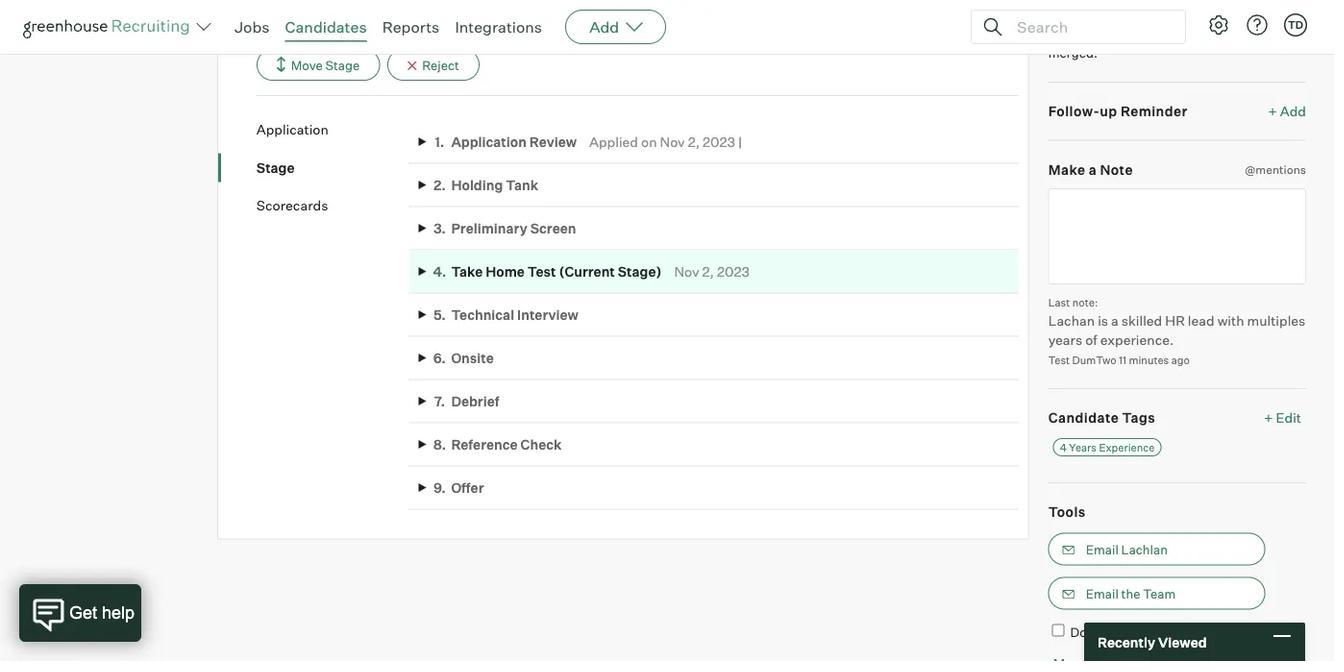 Task type: describe. For each thing, give the bounding box(es) containing it.
move stage
[[291, 57, 360, 73]]

4
[[1060, 441, 1067, 454]]

up
[[1100, 103, 1118, 120]]

candidate
[[1049, 410, 1119, 427]]

nov 2, 2023
[[674, 263, 750, 280]]

1. application review applied on  nov 2, 2023 |
[[435, 133, 743, 150]]

2.
[[434, 177, 446, 194]]

application link
[[257, 120, 409, 139]]

tags
[[1123, 410, 1156, 427]]

td button
[[1285, 13, 1308, 37]]

4 years experience link
[[1054, 439, 1162, 457]]

0 vertical spatial 2023
[[703, 133, 736, 150]]

them
[[1247, 27, 1277, 42]]

appears
[[1138, 0, 1186, 4]]

experience
[[1099, 441, 1155, 454]]

reject
[[422, 57, 459, 73]]

+ edit
[[1265, 410, 1302, 427]]

(current
[[559, 263, 615, 280]]

lachan
[[1049, 313, 1095, 329]]

experience.
[[1101, 332, 1174, 349]]

a left site
[[1125, 27, 1132, 42]]

7. debrief
[[434, 393, 500, 410]]

applied
[[590, 133, 638, 150]]

5.
[[434, 307, 446, 323]]

stage inside button
[[326, 57, 360, 73]]

2 horizontal spatial to
[[1201, 27, 1213, 42]]

lachlan
[[1122, 542, 1168, 557]]

4 years experience
[[1060, 441, 1155, 454]]

jobs
[[235, 17, 270, 37]]

1 vertical spatial 2023
[[717, 263, 750, 280]]

Search text field
[[1013, 13, 1168, 41]]

application inside 'link'
[[257, 121, 329, 138]]

site
[[1134, 27, 1157, 42]]

td button
[[1281, 10, 1312, 40]]

+ for + add
[[1269, 103, 1278, 120]]

candidates
[[285, 17, 367, 37]]

stage)
[[618, 263, 662, 280]]

+ add
[[1269, 103, 1307, 120]]

reference
[[451, 436, 518, 453]]

preliminary
[[451, 220, 528, 237]]

(test
[[404, 4, 437, 21]]

+ for + edit
[[1265, 410, 1274, 427]]

linkedin (prospecting) (test dumtwo)
[[257, 4, 505, 21]]

screen
[[530, 220, 576, 237]]

the
[[1122, 586, 1141, 602]]

be
[[1203, 0, 1218, 4]]

email).
[[1088, 8, 1129, 23]]

technical
[[451, 307, 515, 323]]

add button
[[566, 10, 667, 44]]

hr
[[1166, 313, 1185, 329]]

note:
[[1073, 296, 1098, 309]]

1 vertical spatial 2,
[[703, 263, 714, 280]]

stage link
[[257, 158, 409, 177]]

0 vertical spatial 2,
[[688, 133, 700, 150]]

|
[[739, 133, 743, 150]]

home
[[486, 263, 525, 280]]

2 vertical spatial email
[[1114, 625, 1147, 640]]

8. reference check
[[433, 436, 562, 453]]

not
[[1090, 625, 1111, 640]]

a inside last note: lachan is a skilled hr lead with multiples years of experience. test dumtwo               11 minutes               ago
[[1112, 313, 1119, 329]]

viewed
[[1159, 634, 1207, 651]]

do not email
[[1071, 625, 1147, 640]]

onsite
[[451, 350, 494, 367]]

dumtwo
[[1073, 353, 1117, 366]]

email the team
[[1086, 586, 1176, 602]]

this
[[1049, 0, 1075, 4]]

skilled
[[1122, 313, 1163, 329]]

+ edit link
[[1260, 405, 1307, 431]]

3.
[[434, 220, 446, 237]]

admin
[[1160, 27, 1199, 42]]

last
[[1049, 296, 1071, 309]]

recently
[[1098, 634, 1156, 651]]

2. holding tank
[[434, 177, 539, 194]]

dumtwo)
[[440, 4, 502, 21]]

0 horizontal spatial test
[[528, 263, 556, 280]]

reports
[[382, 17, 440, 37]]

scorecards link
[[257, 196, 409, 215]]

email for email the team
[[1086, 586, 1119, 602]]

1 vertical spatial nov
[[674, 263, 700, 280]]

@mentions
[[1246, 162, 1307, 177]]



Task type: locate. For each thing, give the bounding box(es) containing it.
make
[[1049, 161, 1086, 178]]

email lachlan button
[[1049, 533, 1266, 566]]

2023 right stage)
[[717, 263, 750, 280]]

stage right 'move'
[[326, 57, 360, 73]]

1 vertical spatial email
[[1086, 586, 1119, 602]]

1 horizontal spatial test
[[1049, 353, 1070, 366]]

1 vertical spatial stage
[[257, 159, 295, 176]]

duplicate
[[1230, 0, 1285, 4]]

a left note
[[1089, 161, 1097, 178]]

email left "lachlan"
[[1086, 542, 1119, 557]]

follow-up reminder
[[1049, 103, 1188, 120]]

reach
[[1049, 27, 1085, 42]]

9.
[[434, 480, 446, 497]]

add inside 'popup button'
[[590, 17, 619, 37]]

application up 2. holding tank
[[451, 133, 527, 150]]

last note: lachan is a skilled hr lead with multiples years of experience. test dumtwo               11 minutes               ago
[[1049, 296, 1306, 366]]

0 vertical spatial email
[[1086, 542, 1119, 557]]

interview
[[517, 307, 579, 323]]

to
[[1188, 0, 1200, 4], [1110, 27, 1122, 42], [1201, 27, 1213, 42]]

review
[[530, 133, 577, 150]]

debrief
[[451, 393, 500, 410]]

stage up scorecards
[[257, 159, 295, 176]]

jobs link
[[235, 17, 270, 37]]

team
[[1144, 586, 1176, 602]]

2,
[[688, 133, 700, 150], [703, 263, 714, 280]]

0 vertical spatial test
[[528, 263, 556, 280]]

2023
[[703, 133, 736, 150], [717, 263, 750, 280]]

to left have
[[1201, 27, 1213, 42]]

4.
[[433, 263, 446, 280]]

reject button
[[388, 49, 480, 81]]

this candidate appears to be a duplicate (same email). reach out to a site admin to have them merged.
[[1049, 0, 1285, 61]]

years
[[1049, 332, 1083, 349]]

6.
[[434, 350, 446, 367]]

check
[[521, 436, 562, 453]]

0 vertical spatial stage
[[326, 57, 360, 73]]

0 horizontal spatial stage
[[257, 159, 295, 176]]

configure image
[[1208, 13, 1231, 37]]

recently viewed
[[1098, 634, 1207, 651]]

1 vertical spatial add
[[1281, 103, 1307, 120]]

to right the out
[[1110, 27, 1122, 42]]

1 horizontal spatial to
[[1188, 0, 1200, 4]]

test inside last note: lachan is a skilled hr lead with multiples years of experience. test dumtwo               11 minutes               ago
[[1049, 353, 1070, 366]]

tools
[[1049, 504, 1086, 521]]

3. preliminary screen
[[434, 220, 576, 237]]

1 horizontal spatial 2,
[[703, 263, 714, 280]]

Do Not Email checkbox
[[1053, 625, 1065, 637]]

a right be
[[1220, 0, 1227, 4]]

0 horizontal spatial 2,
[[688, 133, 700, 150]]

a
[[1220, 0, 1227, 4], [1125, 27, 1132, 42], [1089, 161, 1097, 178], [1112, 313, 1119, 329]]

2, right on at the top left of the page
[[688, 133, 700, 150]]

application up stage link
[[257, 121, 329, 138]]

holding
[[451, 177, 503, 194]]

make a note
[[1049, 161, 1134, 178]]

ago
[[1172, 353, 1190, 366]]

move
[[291, 57, 323, 73]]

linkedin
[[257, 4, 311, 21]]

None text field
[[1049, 189, 1307, 285]]

11
[[1119, 353, 1127, 366]]

is
[[1098, 313, 1109, 329]]

0 vertical spatial nov
[[660, 133, 685, 150]]

stage
[[326, 57, 360, 73], [257, 159, 295, 176]]

+ up @mentions
[[1269, 103, 1278, 120]]

5. technical interview
[[434, 307, 579, 323]]

reports link
[[382, 17, 440, 37]]

nov right on at the top left of the page
[[660, 133, 685, 150]]

2, right stage)
[[703, 263, 714, 280]]

email for email lachlan
[[1086, 542, 1119, 557]]

email lachlan
[[1086, 542, 1168, 557]]

0 horizontal spatial add
[[590, 17, 619, 37]]

nov right stage)
[[674, 263, 700, 280]]

of
[[1086, 332, 1098, 349]]

scorecards
[[257, 197, 328, 214]]

to left be
[[1188, 0, 1200, 4]]

(prospecting)
[[314, 4, 401, 21]]

do
[[1071, 625, 1087, 640]]

years
[[1070, 441, 1097, 454]]

4. take home test (current stage)
[[433, 263, 662, 280]]

6. onsite
[[434, 350, 494, 367]]

test down the years
[[1049, 353, 1070, 366]]

integrations
[[455, 17, 542, 37]]

merged.
[[1049, 45, 1098, 61]]

tank
[[506, 177, 539, 194]]

candidates link
[[285, 17, 367, 37]]

test right home
[[528, 263, 556, 280]]

7.
[[434, 393, 445, 410]]

integrations link
[[455, 17, 542, 37]]

out
[[1088, 27, 1107, 42]]

2023 left |
[[703, 133, 736, 150]]

1 vertical spatial test
[[1049, 353, 1070, 366]]

reminder
[[1121, 103, 1188, 120]]

greenhouse recruiting image
[[23, 15, 196, 38]]

a right is
[[1112, 313, 1119, 329]]

1 vertical spatial +
[[1265, 410, 1274, 427]]

0 horizontal spatial to
[[1110, 27, 1122, 42]]

email right not
[[1114, 625, 1147, 640]]

email left the
[[1086, 586, 1119, 602]]

follow-
[[1049, 103, 1100, 120]]

1 horizontal spatial stage
[[326, 57, 360, 73]]

8.
[[433, 436, 446, 453]]

move stage button
[[257, 49, 380, 81]]

multiples
[[1248, 313, 1306, 329]]

1 horizontal spatial add
[[1281, 103, 1307, 120]]

(same
[[1049, 8, 1085, 23]]

0 horizontal spatial application
[[257, 121, 329, 138]]

1 horizontal spatial application
[[451, 133, 527, 150]]

on
[[641, 133, 657, 150]]

application
[[257, 121, 329, 138], [451, 133, 527, 150]]

0 vertical spatial +
[[1269, 103, 1278, 120]]

1.
[[435, 133, 445, 150]]

lead
[[1188, 313, 1215, 329]]

minutes
[[1129, 353, 1170, 366]]

+ left edit
[[1265, 410, 1274, 427]]

0 vertical spatial add
[[590, 17, 619, 37]]

note
[[1100, 161, 1134, 178]]

9. offer
[[434, 480, 484, 497]]

have
[[1216, 27, 1244, 42]]

nov
[[660, 133, 685, 150], [674, 263, 700, 280]]



Task type: vqa. For each thing, say whether or not it's contained in the screenshot.


